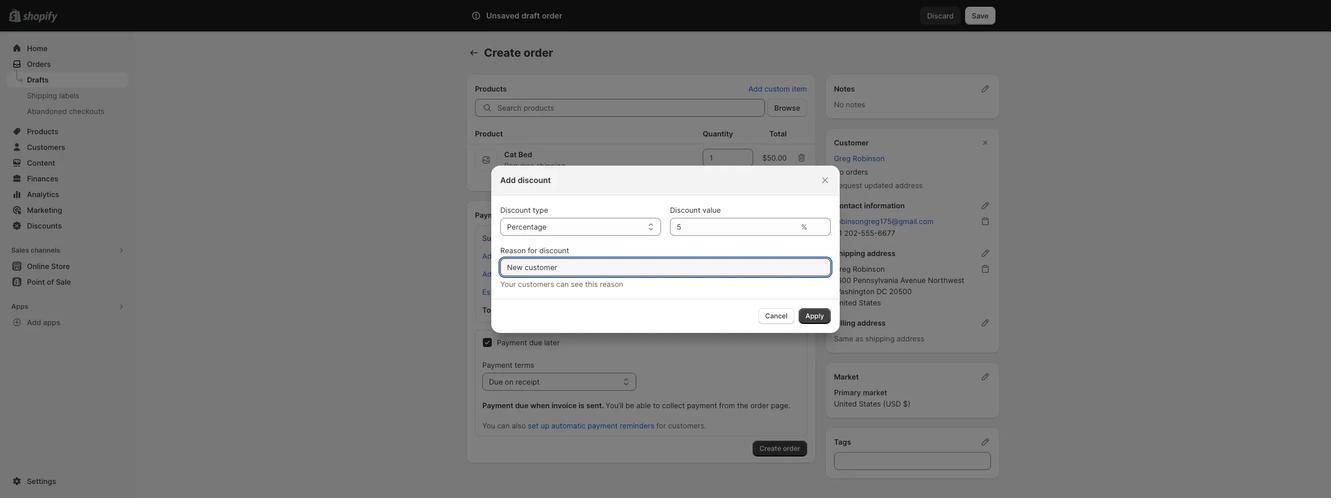 Task type: describe. For each thing, give the bounding box(es) containing it.
orders
[[27, 60, 51, 69]]

payment for payment
[[475, 211, 506, 220]]

due
[[489, 378, 503, 387]]

— for add discount
[[584, 252, 591, 261]]

contact
[[835, 201, 863, 210]]

— for add shipping or delivery
[[584, 270, 591, 279]]

sent.
[[587, 402, 604, 411]]

discount down the cat bed requires shipping
[[518, 175, 551, 185]]

save button
[[966, 7, 996, 25]]

requires
[[505, 161, 535, 170]]

cat
[[505, 150, 517, 159]]

add custom item
[[749, 84, 808, 93]]

discount type
[[501, 206, 549, 215]]

page.
[[771, 402, 791, 411]]

draft
[[522, 11, 540, 20]]

shipping labels
[[27, 91, 79, 100]]

sales channels button
[[7, 243, 128, 259]]

due on receipt
[[489, 378, 540, 387]]

labels
[[59, 91, 79, 100]]

add custom item button
[[742, 81, 814, 97]]

payment for payment due when invoice is sent. you'll be able to collect payment from the order page.
[[483, 402, 514, 411]]

$50.00 button
[[498, 169, 536, 185]]

automatic
[[552, 422, 586, 431]]

create order button
[[753, 442, 808, 457]]

subtotal
[[483, 234, 512, 243]]

home link
[[7, 40, 128, 56]]

collect
[[662, 402, 685, 411]]

you'll
[[606, 402, 624, 411]]

due for later
[[530, 339, 543, 348]]

$0.00 for add shipping or delivery
[[780, 270, 800, 279]]

add discount inside button
[[483, 252, 528, 261]]

unsaved
[[487, 11, 520, 20]]

save
[[972, 11, 989, 20]]

you
[[483, 422, 496, 431]]

discounts
[[27, 222, 62, 231]]

20500
[[890, 287, 912, 296]]

$0.00 for add discount
[[780, 252, 800, 261]]

payment due when invoice is sent. you'll be able to collect payment from the order page.
[[483, 402, 791, 411]]

202-
[[845, 229, 862, 238]]

add inside "button"
[[27, 318, 41, 327]]

channels
[[31, 246, 60, 255]]

0 horizontal spatial create order
[[484, 46, 554, 60]]

address down 6677
[[868, 249, 896, 258]]

dc
[[877, 287, 888, 296]]

sales
[[11, 246, 29, 255]]

settings link
[[7, 474, 128, 490]]

for inside the add discount dialog
[[528, 246, 538, 255]]

shipping labels link
[[7, 88, 128, 103]]

address inside greg robinson no orders request updated address
[[896, 181, 923, 190]]

value
[[703, 206, 721, 215]]

order inside "create order" button
[[783, 445, 801, 453]]

reason for discount
[[501, 246, 569, 255]]

discount inside button
[[499, 252, 528, 261]]

+1
[[835, 229, 843, 238]]

add apps
[[27, 318, 60, 327]]

browse
[[775, 103, 801, 112]]

settings
[[27, 478, 56, 487]]

payment due later
[[497, 339, 560, 348]]

to
[[653, 402, 660, 411]]

create inside button
[[760, 445, 782, 453]]

set
[[528, 422, 539, 431]]

customers.
[[669, 422, 707, 431]]

Discount value number field
[[670, 218, 800, 236]]

greg for greg robinson 1600 pennsylvania avenue northwest washington dc 20500 united states
[[835, 265, 851, 274]]

later
[[545, 339, 560, 348]]

united inside primary market united states (usd $)
[[835, 400, 857, 409]]

discount up delivery
[[540, 246, 569, 255]]

greg for greg robinson no orders request updated address
[[835, 154, 851, 163]]

search
[[521, 11, 545, 20]]

quantity
[[703, 129, 734, 138]]

order down search
[[524, 46, 554, 60]]

order right the
[[751, 402, 769, 411]]

due for when
[[515, 402, 529, 411]]

1 no from the top
[[835, 100, 844, 109]]

united inside greg robinson 1600 pennsylvania avenue northwest washington dc 20500 united states
[[835, 299, 857, 308]]

product
[[475, 129, 503, 138]]

your customers can see this reason
[[501, 280, 624, 289]]

same as shipping address
[[835, 335, 925, 344]]

able
[[637, 402, 651, 411]]

billing address
[[835, 319, 886, 328]]

primary
[[835, 389, 862, 398]]

washington
[[835, 287, 875, 296]]

terms
[[515, 361, 535, 370]]

payment for payment due later
[[497, 339, 527, 348]]

invoice
[[552, 402, 577, 411]]

northwest
[[928, 276, 965, 285]]

add apps button
[[7, 315, 128, 331]]

apps
[[11, 303, 28, 311]]

products
[[475, 84, 507, 93]]

abandoned
[[27, 107, 67, 116]]

$50.00 inside "button"
[[505, 173, 529, 182]]

request
[[835, 181, 863, 190]]

cancel button
[[759, 309, 795, 324]]

abandoned checkouts link
[[7, 103, 128, 119]]

item
[[793, 84, 808, 93]]

market
[[863, 389, 888, 398]]

sales channels
[[11, 246, 60, 255]]

add shipping or delivery
[[483, 270, 567, 279]]

type
[[533, 206, 549, 215]]

discount for discount value
[[670, 206, 701, 215]]

order right draft
[[542, 11, 563, 20]]

drafts link
[[7, 72, 128, 88]]

no inside greg robinson no orders request updated address
[[835, 168, 844, 177]]



Task type: vqa. For each thing, say whether or not it's contained in the screenshot.
be
yes



Task type: locate. For each thing, give the bounding box(es) containing it.
add for add discount button
[[483, 252, 497, 261]]

total down browse button
[[770, 129, 787, 138]]

0 vertical spatial total
[[770, 129, 787, 138]]

1 vertical spatial united
[[835, 400, 857, 409]]

create down unsaved
[[484, 46, 521, 60]]

percentage
[[507, 222, 547, 231]]

2 robinson from the top
[[853, 265, 885, 274]]

1 vertical spatial due
[[515, 402, 529, 411]]

payment for payment terms
[[483, 361, 513, 370]]

delivery
[[539, 270, 567, 279]]

create order inside button
[[760, 445, 801, 453]]

address
[[896, 181, 923, 190], [868, 249, 896, 258], [858, 319, 886, 328], [897, 335, 925, 344]]

cancel
[[766, 312, 788, 320]]

shipping
[[537, 161, 566, 170], [499, 270, 528, 279], [866, 335, 895, 344]]

apps button
[[7, 299, 128, 315]]

greg up "1600" on the right of the page
[[835, 265, 851, 274]]

1 horizontal spatial shipping
[[835, 249, 866, 258]]

notes
[[846, 100, 866, 109]]

2 horizontal spatial shipping
[[866, 335, 895, 344]]

shipping right requires
[[537, 161, 566, 170]]

add discount down subtotal
[[483, 252, 528, 261]]

0 vertical spatial united
[[835, 299, 857, 308]]

robinson for pennsylvania
[[853, 265, 885, 274]]

united down the washington on the bottom of the page
[[835, 299, 857, 308]]

no
[[835, 100, 844, 109], [835, 168, 844, 177]]

checkouts
[[69, 107, 104, 116]]

$50.00 down browse button
[[763, 154, 787, 163]]

updated
[[865, 181, 894, 190]]

order down page.
[[783, 445, 801, 453]]

0 horizontal spatial total
[[483, 306, 500, 315]]

$50.00 down requires
[[505, 173, 529, 182]]

or
[[530, 270, 537, 279]]

drafts
[[27, 75, 49, 84]]

add inside dialog
[[501, 175, 516, 185]]

states down dc
[[859, 299, 882, 308]]

unsaved draft order
[[487, 11, 563, 20]]

add for add custom item button
[[749, 84, 763, 93]]

bed
[[519, 150, 533, 159]]

orders link
[[7, 56, 128, 72]]

1 horizontal spatial total
[[770, 129, 787, 138]]

1 horizontal spatial create
[[760, 445, 782, 453]]

also
[[512, 422, 526, 431]]

0 horizontal spatial shipping
[[27, 91, 57, 100]]

robinson
[[853, 154, 885, 163], [853, 265, 885, 274]]

orders
[[846, 168, 869, 177]]

0 vertical spatial create
[[484, 46, 521, 60]]

shopify image
[[23, 12, 58, 23]]

address right "updated" at the right top of the page
[[896, 181, 923, 190]]

1 — from the top
[[584, 252, 591, 261]]

tags
[[835, 438, 852, 447]]

1 horizontal spatial discount
[[670, 206, 701, 215]]

1 vertical spatial —
[[584, 270, 591, 279]]

payment up payment terms
[[497, 339, 527, 348]]

shipping for shipping labels
[[27, 91, 57, 100]]

1 vertical spatial create
[[760, 445, 782, 453]]

0 vertical spatial add discount
[[501, 175, 551, 185]]

2 discount from the left
[[670, 206, 701, 215]]

1 vertical spatial create order
[[760, 445, 801, 453]]

$50.00 left +1
[[776, 234, 800, 243]]

6677
[[878, 229, 896, 238]]

apply button
[[799, 309, 831, 324]]

2 states from the top
[[859, 400, 882, 409]]

add left apps
[[27, 318, 41, 327]]

1 horizontal spatial shipping
[[537, 161, 566, 170]]

create down page.
[[760, 445, 782, 453]]

1 vertical spatial payment
[[588, 422, 618, 431]]

apply
[[806, 312, 825, 320]]

0 vertical spatial states
[[859, 299, 882, 308]]

shipping for shipping address
[[835, 249, 866, 258]]

2 $0.00 from the top
[[780, 270, 800, 279]]

0 vertical spatial payment
[[687, 402, 718, 411]]

1 vertical spatial states
[[859, 400, 882, 409]]

robinsongreg175@gmail.com button
[[828, 214, 941, 229]]

0 vertical spatial for
[[528, 246, 538, 255]]

robinson for orders
[[853, 154, 885, 163]]

robinson up pennsylvania
[[853, 265, 885, 274]]

address down 20500 at the bottom right
[[897, 335, 925, 344]]

0 horizontal spatial shipping
[[499, 270, 528, 279]]

payment left from
[[687, 402, 718, 411]]

greg robinson no orders request updated address
[[835, 154, 923, 190]]

united down "primary"
[[835, 400, 857, 409]]

add down requires
[[501, 175, 516, 185]]

abandoned checkouts
[[27, 107, 104, 116]]

0 vertical spatial greg
[[835, 154, 851, 163]]

2 united from the top
[[835, 400, 857, 409]]

1 discount from the left
[[501, 206, 531, 215]]

shipping address
[[835, 249, 896, 258]]

1 greg from the top
[[835, 154, 851, 163]]

1 vertical spatial total
[[483, 306, 500, 315]]

when
[[531, 402, 550, 411]]

greg inside greg robinson 1600 pennsylvania avenue northwest washington dc 20500 united states
[[835, 265, 851, 274]]

add inside button
[[483, 252, 497, 261]]

payment up you
[[483, 402, 514, 411]]

0 horizontal spatial due
[[515, 402, 529, 411]]

shipping up your
[[499, 270, 528, 279]]

shipping right as
[[866, 335, 895, 344]]

1 robinson from the top
[[853, 154, 885, 163]]

add discount down requires
[[501, 175, 551, 185]]

shipping inside add shipping or delivery button
[[499, 270, 528, 279]]

1 vertical spatial shipping
[[499, 270, 528, 279]]

add shipping or delivery button
[[476, 267, 573, 282]]

create order down page.
[[760, 445, 801, 453]]

home
[[27, 44, 48, 53]]

payment
[[475, 211, 506, 220], [497, 339, 527, 348], [483, 361, 513, 370], [483, 402, 514, 411]]

due left when
[[515, 402, 529, 411]]

2 — from the top
[[584, 270, 591, 279]]

shipping inside the cat bed requires shipping
[[537, 161, 566, 170]]

discount up "percentage"
[[501, 206, 531, 215]]

1 states from the top
[[859, 299, 882, 308]]

1 horizontal spatial create order
[[760, 445, 801, 453]]

create order
[[484, 46, 554, 60], [760, 445, 801, 453]]

Reason for discount text field
[[501, 258, 831, 276]]

contact information
[[835, 201, 905, 210]]

1 horizontal spatial payment
[[687, 402, 718, 411]]

greg down customer
[[835, 154, 851, 163]]

0 vertical spatial shipping
[[537, 161, 566, 170]]

due left the later
[[530, 339, 543, 348]]

no up request
[[835, 168, 844, 177]]

1 vertical spatial no
[[835, 168, 844, 177]]

(usd
[[884, 400, 902, 409]]

1 vertical spatial for
[[657, 422, 666, 431]]

address up same as shipping address
[[858, 319, 886, 328]]

for
[[528, 246, 538, 255], [657, 422, 666, 431]]

from
[[720, 402, 736, 411]]

0 vertical spatial due
[[530, 339, 543, 348]]

no left notes at the top of page
[[835, 100, 844, 109]]

create order down unsaved draft order
[[484, 46, 554, 60]]

$0.00
[[780, 252, 800, 261], [780, 270, 800, 279]]

discount value
[[670, 206, 721, 215]]

reminders
[[620, 422, 655, 431]]

0 horizontal spatial for
[[528, 246, 538, 255]]

payment up subtotal
[[475, 211, 506, 220]]

discount
[[518, 175, 551, 185], [540, 246, 569, 255], [499, 252, 528, 261]]

add discount inside dialog
[[501, 175, 551, 185]]

total
[[770, 129, 787, 138], [483, 306, 500, 315]]

0 horizontal spatial payment
[[588, 422, 618, 431]]

%
[[802, 222, 808, 231]]

0 vertical spatial robinson
[[853, 154, 885, 163]]

pennsylvania
[[854, 276, 899, 285]]

add
[[749, 84, 763, 93], [501, 175, 516, 185], [483, 252, 497, 261], [483, 270, 497, 279], [27, 318, 41, 327]]

discount for discount type
[[501, 206, 531, 215]]

0 vertical spatial shipping
[[27, 91, 57, 100]]

browse button
[[768, 99, 808, 117]]

0 vertical spatial create order
[[484, 46, 554, 60]]

for down to
[[657, 422, 666, 431]]

greg
[[835, 154, 851, 163], [835, 265, 851, 274]]

1 vertical spatial can
[[498, 422, 510, 431]]

0 vertical spatial can
[[557, 280, 569, 289]]

add left 'custom'
[[749, 84, 763, 93]]

reason
[[501, 246, 526, 255]]

states inside primary market united states (usd $)
[[859, 400, 882, 409]]

states down market
[[859, 400, 882, 409]]

states inside greg robinson 1600 pennsylvania avenue northwest washington dc 20500 united states
[[859, 299, 882, 308]]

$50.00 left apply
[[775, 306, 800, 315]]

shipping down 202-
[[835, 249, 866, 258]]

1 horizontal spatial can
[[557, 280, 569, 289]]

discount up add shipping or delivery button
[[499, 252, 528, 261]]

receipt
[[516, 378, 540, 387]]

billing
[[835, 319, 856, 328]]

add down subtotal
[[483, 252, 497, 261]]

can right you
[[498, 422, 510, 431]]

customers
[[518, 280, 555, 289]]

1 vertical spatial robinson
[[853, 265, 885, 274]]

notes
[[835, 84, 855, 93]]

add down add discount button
[[483, 270, 497, 279]]

add for add shipping or delivery button
[[483, 270, 497, 279]]

0 horizontal spatial create
[[484, 46, 521, 60]]

information
[[865, 201, 905, 210]]

robinsongreg175@gmail.com
[[835, 217, 934, 226]]

discount
[[501, 206, 531, 215], [670, 206, 701, 215]]

0 horizontal spatial can
[[498, 422, 510, 431]]

primary market united states (usd $)
[[835, 389, 911, 409]]

1 vertical spatial greg
[[835, 265, 851, 274]]

be
[[626, 402, 635, 411]]

1 vertical spatial add discount
[[483, 252, 528, 261]]

—
[[584, 252, 591, 261], [584, 270, 591, 279]]

shipping
[[27, 91, 57, 100], [835, 249, 866, 258]]

payment up due
[[483, 361, 513, 370]]

0 vertical spatial no
[[835, 100, 844, 109]]

greg robinson 1600 pennsylvania avenue northwest washington dc 20500 united states
[[835, 265, 965, 308]]

1 horizontal spatial due
[[530, 339, 543, 348]]

up
[[541, 422, 550, 431]]

can inside the add discount dialog
[[557, 280, 569, 289]]

2 vertical spatial shipping
[[866, 335, 895, 344]]

add discount
[[501, 175, 551, 185], [483, 252, 528, 261]]

0 vertical spatial $0.00
[[780, 252, 800, 261]]

1600
[[835, 276, 852, 285]]

1 vertical spatial shipping
[[835, 249, 866, 258]]

2 no from the top
[[835, 168, 844, 177]]

shipping down 'drafts'
[[27, 91, 57, 100]]

robinson up the orders
[[853, 154, 885, 163]]

1 vertical spatial $0.00
[[780, 270, 800, 279]]

cat bed requires shipping
[[505, 150, 566, 170]]

2 greg from the top
[[835, 265, 851, 274]]

0 vertical spatial —
[[584, 252, 591, 261]]

on
[[505, 378, 514, 387]]

see
[[571, 280, 584, 289]]

can down delivery
[[557, 280, 569, 289]]

no notes
[[835, 100, 866, 109]]

0 horizontal spatial discount
[[501, 206, 531, 215]]

for right reason
[[528, 246, 538, 255]]

is
[[579, 402, 585, 411]]

+1 202-555-6677
[[835, 229, 896, 238]]

robinson inside greg robinson 1600 pennsylvania avenue northwest washington dc 20500 united states
[[853, 265, 885, 274]]

robinson inside greg robinson no orders request updated address
[[853, 154, 885, 163]]

greg inside greg robinson no orders request updated address
[[835, 154, 851, 163]]

1 horizontal spatial for
[[657, 422, 666, 431]]

discount left value at top
[[670, 206, 701, 215]]

custom
[[765, 84, 791, 93]]

1 $0.00 from the top
[[780, 252, 800, 261]]

total down add shipping or delivery
[[483, 306, 500, 315]]

add discount dialog
[[0, 166, 1332, 333]]

discard
[[928, 11, 954, 20]]

you can also set up automatic payment reminders for customers.
[[483, 422, 707, 431]]

payment down "sent."
[[588, 422, 618, 431]]

1 united from the top
[[835, 299, 857, 308]]



